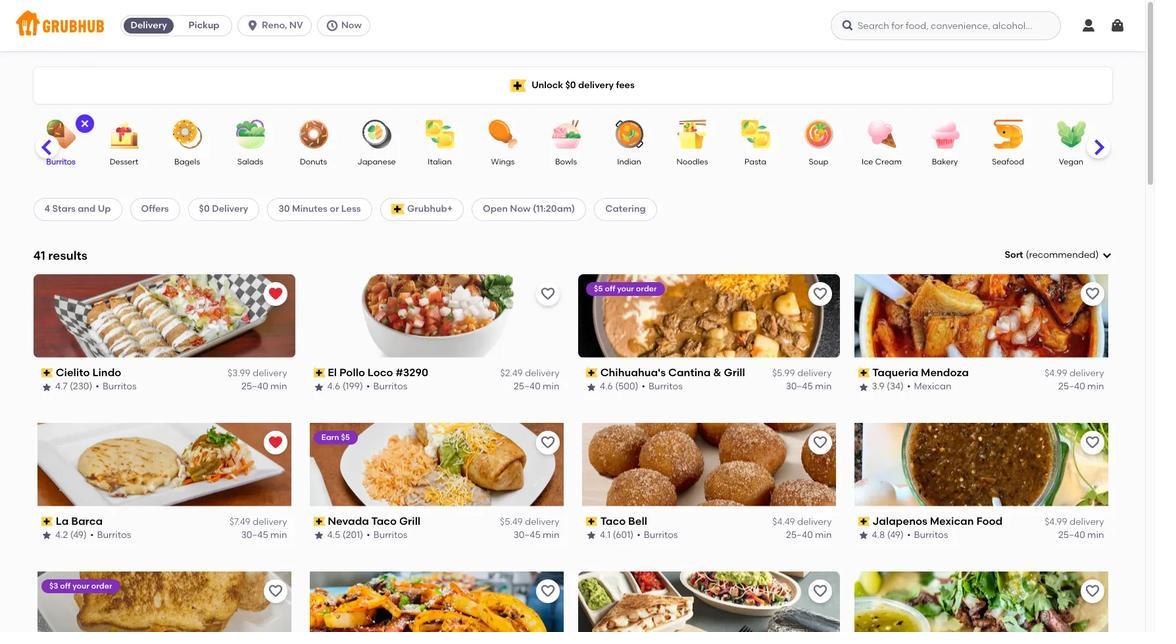 Task type: vqa. For each thing, say whether or not it's contained in the screenshot.
right PIZZA
no



Task type: locate. For each thing, give the bounding box(es) containing it.
30–45 down "$7.49 delivery"
[[241, 530, 268, 541]]

25–40 for cielito lindo
[[241, 381, 268, 392]]

0 horizontal spatial now
[[341, 20, 362, 31]]

off for $5
[[605, 284, 615, 293]]

1 horizontal spatial $0
[[565, 80, 576, 91]]

1 horizontal spatial 30–45
[[514, 530, 541, 541]]

pickup button
[[176, 15, 232, 36]]

25–40 min for taqueria mendoza
[[1059, 381, 1104, 392]]

4.6 left (500)
[[600, 381, 613, 392]]

subscription pass image
[[314, 369, 325, 378], [586, 369, 598, 378], [41, 517, 53, 526], [586, 517, 598, 526]]

1 vertical spatial now
[[510, 204, 531, 215]]

burritos down barca
[[97, 530, 131, 541]]

el
[[328, 366, 337, 379]]

$7.49
[[229, 516, 250, 528]]

•
[[95, 381, 99, 392], [366, 381, 370, 392], [641, 381, 645, 392], [907, 381, 911, 392], [90, 530, 93, 541], [367, 530, 370, 541], [637, 530, 640, 541], [907, 530, 911, 541]]

italian image
[[417, 120, 463, 149]]

min for jalapenos mexican food
[[1088, 530, 1104, 541]]

sort
[[1005, 249, 1023, 261]]

4.2
[[55, 530, 68, 541]]

30–45 min down "$7.49 delivery"
[[241, 530, 287, 541]]

save this restaurant image for taco bell logo
[[812, 435, 828, 450]]

saved restaurant button
[[264, 282, 287, 306], [264, 431, 287, 454]]

30–45 down $5.99 delivery
[[786, 381, 813, 392]]

save this restaurant image
[[1085, 286, 1100, 302], [540, 435, 556, 450], [812, 435, 828, 450], [540, 583, 556, 599], [812, 583, 828, 599]]

subscription pass image for la barca
[[41, 517, 53, 526]]

2 horizontal spatial 30–45
[[786, 381, 813, 392]]

svg image inside field
[[1102, 250, 1112, 261]]

• for bell
[[637, 530, 640, 541]]

star icon image left 4.6 (199)
[[314, 382, 324, 392]]

burritos down lindo in the left bottom of the page
[[102, 381, 136, 392]]

25–40 for taqueria mendoza
[[1059, 381, 1085, 392]]

1 horizontal spatial svg image
[[246, 19, 259, 32]]

30–45 down $5.49 delivery
[[514, 530, 541, 541]]

pasta image
[[733, 120, 779, 149]]

• burritos for bell
[[637, 530, 678, 541]]

el pollo loco #3290
[[328, 366, 428, 379]]

delivery for el pollo loco #3290
[[525, 368, 560, 379]]

3.9 (34)
[[872, 381, 904, 392]]

vegan
[[1059, 157, 1084, 166]]

pasta
[[745, 157, 767, 166]]

30–45 min down $5.99 delivery
[[786, 381, 832, 392]]

save this restaurant image for anna's taqueria logo
[[540, 583, 556, 599]]

0 vertical spatial your
[[617, 284, 634, 293]]

save this restaurant button for el pollo loco #3290 logo
[[536, 282, 560, 306]]

• burritos for pollo
[[366, 381, 407, 392]]

subscription pass image left cielito
[[41, 369, 53, 378]]

cafe capello logo image
[[33, 571, 295, 632]]

0 vertical spatial $4.99 delivery
[[1045, 368, 1104, 379]]

2 saved restaurant button from the top
[[264, 431, 287, 454]]

burritos down nevada taco grill
[[373, 530, 408, 541]]

1 horizontal spatial 30–45 min
[[514, 530, 560, 541]]

(230)
[[69, 381, 92, 392]]

taco bell
[[600, 515, 647, 527]]

• burritos for barca
[[90, 530, 131, 541]]

star icon image left 4.7
[[41, 382, 52, 392]]

delivery for taco bell
[[797, 516, 832, 528]]

burritos
[[46, 157, 75, 166], [102, 381, 136, 392], [373, 381, 407, 392], [648, 381, 682, 392], [97, 530, 131, 541], [373, 530, 408, 541], [644, 530, 678, 541], [914, 530, 948, 541]]

mexican down the mendoza
[[914, 381, 952, 392]]

nevada
[[328, 515, 369, 527]]

• down barca
[[90, 530, 93, 541]]

grill right &
[[724, 366, 745, 379]]

$0 right unlock
[[565, 80, 576, 91]]

min for taco bell
[[815, 530, 832, 541]]

1 horizontal spatial 4.6
[[600, 381, 613, 392]]

• burritos down the bell
[[637, 530, 678, 541]]

0 horizontal spatial 30–45
[[241, 530, 268, 541]]

now right open
[[510, 204, 531, 215]]

star icon image left 4.8
[[858, 531, 869, 541]]

burritos down chihuahua's cantina & grill
[[648, 381, 682, 392]]

subscription pass image
[[41, 369, 53, 378], [858, 369, 870, 378], [314, 517, 325, 526], [858, 517, 870, 526]]

• burritos down chihuahua's cantina & grill
[[641, 381, 682, 392]]

0 horizontal spatial svg image
[[79, 118, 90, 129]]

subscription pass image left chihuahua's in the right of the page
[[586, 369, 598, 378]]

indian
[[617, 157, 641, 166]]

1 vertical spatial grubhub plus flag logo image
[[391, 204, 405, 215]]

2 $4.99 delivery from the top
[[1045, 516, 1104, 528]]

30–45 for grill
[[514, 530, 541, 541]]

now
[[341, 20, 362, 31], [510, 204, 531, 215]]

• down jalapenos
[[907, 530, 911, 541]]

25–40
[[241, 381, 268, 392], [514, 381, 541, 392], [1059, 381, 1085, 392], [786, 530, 813, 541], [1059, 530, 1085, 541]]

or
[[330, 204, 339, 215]]

1 (49) from the left
[[70, 530, 87, 541]]

now right nv
[[341, 20, 362, 31]]

30–45 for &
[[786, 381, 813, 392]]

delivery down salads
[[212, 204, 248, 215]]

0 vertical spatial $4.99
[[1045, 368, 1068, 379]]

now button
[[317, 15, 376, 36]]

italian
[[428, 157, 452, 166]]

• burritos down nevada taco grill
[[367, 530, 408, 541]]

None field
[[1005, 249, 1112, 262]]

bagels image
[[164, 120, 210, 149]]

$5.99
[[772, 368, 795, 379]]

2 (49) from the left
[[887, 530, 904, 541]]

delivery left pickup
[[131, 20, 167, 31]]

svg image
[[1081, 18, 1097, 34], [246, 19, 259, 32], [79, 118, 90, 129]]

(34)
[[887, 381, 904, 392]]

chihuahua's cantina & grill
[[600, 366, 745, 379]]

salads
[[237, 157, 263, 166]]

1 horizontal spatial order
[[636, 284, 657, 293]]

$4.99 for taqueria mendoza
[[1045, 368, 1068, 379]]

grill
[[724, 366, 745, 379], [399, 515, 421, 527]]

save this restaurant button for anna's taqueria logo
[[536, 579, 560, 603]]

0 horizontal spatial grill
[[399, 515, 421, 527]]

1 $4.99 from the top
[[1045, 368, 1068, 379]]

4
[[44, 204, 50, 215]]

taqueria
[[873, 366, 919, 379]]

saved restaurant image
[[267, 435, 283, 450]]

star icon image for cielito lindo
[[41, 382, 52, 392]]

burritos for taco bell
[[644, 530, 678, 541]]

$0 right offers
[[199, 204, 210, 215]]

• down nevada taco grill
[[367, 530, 370, 541]]

1 horizontal spatial $5
[[594, 284, 603, 293]]

• right (500)
[[641, 381, 645, 392]]

earn $5
[[321, 433, 350, 442]]

4.5
[[327, 530, 340, 541]]

• right (199)
[[366, 381, 370, 392]]

25–40 min for el pollo loco #3290
[[514, 381, 560, 392]]

taco
[[371, 515, 397, 527], [600, 515, 626, 527]]

1 horizontal spatial off
[[605, 284, 615, 293]]

jalapenos mexican food logo image
[[850, 423, 1112, 506]]

main navigation navigation
[[0, 0, 1146, 51]]

0 vertical spatial order
[[636, 284, 657, 293]]

• right (34)
[[907, 381, 911, 392]]

save this restaurant image for taqueria mendoza logo at the right
[[1085, 286, 1100, 302]]

1 vertical spatial mexican
[[930, 515, 974, 527]]

25–40 for taco bell
[[786, 530, 813, 541]]

grubhub plus flag logo image left unlock
[[511, 79, 526, 92]]

cantina
[[668, 366, 711, 379]]

star icon image left 4.5
[[314, 531, 324, 541]]

1 horizontal spatial delivery
[[212, 204, 248, 215]]

grubhub plus flag logo image
[[511, 79, 526, 92], [391, 204, 405, 215]]

noodles
[[677, 157, 708, 166]]

star icon image left the 3.9
[[858, 382, 869, 392]]

la
[[55, 515, 68, 527]]

subscription pass image for nevada taco grill
[[314, 517, 325, 526]]

subscription pass image left el
[[314, 369, 325, 378]]

41
[[33, 248, 45, 263]]

2 4.6 from the left
[[600, 381, 613, 392]]

burritos image
[[38, 120, 84, 149]]

1 horizontal spatial grubhub plus flag logo image
[[511, 79, 526, 92]]

japanese
[[357, 157, 396, 166]]

$2.49 delivery
[[500, 368, 560, 379]]

taqueria mendoza logo image
[[850, 274, 1112, 358]]

min for el pollo loco #3290
[[543, 381, 560, 392]]

(49) down jalapenos
[[887, 530, 904, 541]]

catering
[[606, 204, 646, 215]]

1 vertical spatial off
[[60, 581, 70, 591]]

1 vertical spatial your
[[72, 581, 89, 591]]

bowls
[[555, 157, 577, 166]]

loco
[[368, 366, 393, 379]]

up
[[98, 204, 111, 215]]

4.6 down el
[[327, 381, 340, 392]]

star icon image left 4.6 (500)
[[586, 382, 596, 392]]

star icon image
[[41, 382, 52, 392], [314, 382, 324, 392], [586, 382, 596, 392], [858, 382, 869, 392], [41, 531, 52, 541], [314, 531, 324, 541], [586, 531, 596, 541], [858, 531, 869, 541]]

star icon image for taco bell
[[586, 531, 596, 541]]

0 vertical spatial $5
[[594, 284, 603, 293]]

1 horizontal spatial (49)
[[887, 530, 904, 541]]

chihuahua's cantina & grill logo image
[[578, 274, 840, 358]]

0 vertical spatial saved restaurant button
[[264, 282, 287, 306]]

2 horizontal spatial 30–45 min
[[786, 381, 832, 392]]

1 vertical spatial saved restaurant button
[[264, 431, 287, 454]]

delivery for chihuahua's cantina & grill
[[797, 368, 832, 379]]

cielito
[[55, 366, 90, 379]]

subscription pass image for cielito lindo
[[41, 369, 53, 378]]

dessert
[[110, 157, 138, 166]]

0 horizontal spatial 4.6
[[327, 381, 340, 392]]

results
[[48, 248, 87, 263]]

taco right 'nevada'
[[371, 515, 397, 527]]

min for nevada taco grill
[[543, 530, 560, 541]]

0 vertical spatial $0
[[565, 80, 576, 91]]

star icon image left 4.2
[[41, 531, 52, 541]]

• right the (230)
[[95, 381, 99, 392]]

min
[[270, 381, 287, 392], [543, 381, 560, 392], [815, 381, 832, 392], [1088, 381, 1104, 392], [270, 530, 287, 541], [543, 530, 560, 541], [815, 530, 832, 541], [1088, 530, 1104, 541]]

2 horizontal spatial svg image
[[1081, 18, 1097, 34]]

• for mendoza
[[907, 381, 911, 392]]

subscription pass image left 'nevada'
[[314, 517, 325, 526]]

0 vertical spatial grubhub plus flag logo image
[[511, 79, 526, 92]]

subscription pass image left taqueria
[[858, 369, 870, 378]]

$4.99 for jalapenos mexican food
[[1045, 516, 1068, 528]]

1 4.6 from the left
[[327, 381, 340, 392]]

save this restaurant button for taco bell logo
[[808, 431, 832, 454]]

your
[[617, 284, 634, 293], [72, 581, 89, 591]]

delivery
[[131, 20, 167, 31], [212, 204, 248, 215]]

burritos down loco
[[373, 381, 407, 392]]

star icon image for taqueria mendoza
[[858, 382, 869, 392]]

1 vertical spatial $4.99 delivery
[[1045, 516, 1104, 528]]

barca
[[71, 515, 102, 527]]

• burritos down loco
[[366, 381, 407, 392]]

star icon image for el pollo loco #3290
[[314, 382, 324, 392]]

star icon image left 4.1
[[586, 531, 596, 541]]

subscription pass image left taco bell
[[586, 517, 598, 526]]

• burritos down barca
[[90, 530, 131, 541]]

chipotle logo image
[[578, 571, 840, 632]]

taco up 4.1 (601)
[[600, 515, 626, 527]]

subscription pass image for taqueria mendoza
[[858, 369, 870, 378]]

lindo
[[92, 366, 121, 379]]

0 horizontal spatial order
[[91, 581, 112, 591]]

$4.49 delivery
[[773, 516, 832, 528]]

order
[[636, 284, 657, 293], [91, 581, 112, 591]]

• for barca
[[90, 530, 93, 541]]

(49) down la barca
[[70, 530, 87, 541]]

delivery button
[[121, 15, 176, 36]]

star icon image for chihuahua's cantina & grill
[[586, 382, 596, 392]]

1 horizontal spatial grill
[[724, 366, 745, 379]]

$5.99 delivery
[[772, 368, 832, 379]]

1 horizontal spatial your
[[617, 284, 634, 293]]

• for cantina
[[641, 381, 645, 392]]

1 vertical spatial $4.99
[[1045, 516, 1068, 528]]

your for $3
[[72, 581, 89, 591]]

delivery
[[578, 80, 614, 91], [253, 368, 287, 379], [525, 368, 560, 379], [797, 368, 832, 379], [1070, 368, 1104, 379], [253, 516, 287, 528], [525, 516, 560, 528], [797, 516, 832, 528], [1070, 516, 1104, 528]]

your for $5
[[617, 284, 634, 293]]

save this restaurant image
[[540, 286, 556, 302], [812, 286, 828, 302], [1085, 435, 1100, 450], [267, 583, 283, 599], [1085, 583, 1100, 599]]

1 $4.99 delivery from the top
[[1045, 368, 1104, 379]]

save this restaurant image for chipotle logo
[[812, 583, 828, 599]]

0 vertical spatial delivery
[[131, 20, 167, 31]]

• burritos down jalapenos mexican food
[[907, 530, 948, 541]]

0 horizontal spatial taco
[[371, 515, 397, 527]]

japanese image
[[354, 120, 400, 149]]

nv
[[289, 20, 303, 31]]

bakery
[[932, 157, 958, 166]]

nevada taco grill logo image
[[306, 423, 567, 506]]

0 horizontal spatial grubhub plus flag logo image
[[391, 204, 405, 215]]

burritos for cielito lindo
[[102, 381, 136, 392]]

0 vertical spatial mexican
[[914, 381, 952, 392]]

seafood image
[[985, 120, 1031, 149]]

1 vertical spatial $5
[[341, 433, 350, 442]]

0 horizontal spatial your
[[72, 581, 89, 591]]

minutes
[[292, 204, 328, 215]]

burritos down jalapenos mexican food
[[914, 530, 948, 541]]

anna's taqueria logo image
[[306, 571, 567, 632]]

• down the bell
[[637, 530, 640, 541]]

subscription pass image left la
[[41, 517, 53, 526]]

grill right 'nevada'
[[399, 515, 421, 527]]

0 horizontal spatial off
[[60, 581, 70, 591]]

mexican left "food"
[[930, 515, 974, 527]]

delivery inside button
[[131, 20, 167, 31]]

• burritos down lindo in the left bottom of the page
[[95, 381, 136, 392]]

save this restaurant button for chipotle logo
[[808, 579, 832, 603]]

30–45 min
[[786, 381, 832, 392], [241, 530, 287, 541], [514, 530, 560, 541]]

1 horizontal spatial now
[[510, 204, 531, 215]]

svg image
[[1110, 18, 1126, 34], [325, 19, 339, 32], [842, 19, 855, 32], [1102, 250, 1112, 261]]

2 $4.99 from the top
[[1045, 516, 1068, 528]]

1 horizontal spatial taco
[[600, 515, 626, 527]]

1 saved restaurant button from the top
[[264, 282, 287, 306]]

subscription pass image left jalapenos
[[858, 517, 870, 526]]

0 horizontal spatial (49)
[[70, 530, 87, 541]]

0 vertical spatial now
[[341, 20, 362, 31]]

4.7
[[55, 381, 67, 392]]

grubhub plus flag logo image left "grubhub+"
[[391, 204, 405, 215]]

25–40 for el pollo loco #3290
[[514, 381, 541, 392]]

1 vertical spatial grill
[[399, 515, 421, 527]]

30
[[279, 204, 290, 215]]

0 horizontal spatial delivery
[[131, 20, 167, 31]]

(
[[1026, 249, 1029, 261]]

• burritos for mexican
[[907, 530, 948, 541]]

wings image
[[480, 120, 526, 149]]

0 horizontal spatial $0
[[199, 204, 210, 215]]

burritos for la barca
[[97, 530, 131, 541]]

&
[[713, 366, 721, 379]]

0 vertical spatial off
[[605, 284, 615, 293]]

burritos down the bell
[[644, 530, 678, 541]]

4.1 (601)
[[600, 530, 633, 541]]

30–45 min down $5.49 delivery
[[514, 530, 560, 541]]

0 vertical spatial grill
[[724, 366, 745, 379]]

1 vertical spatial order
[[91, 581, 112, 591]]

25–40 min
[[241, 381, 287, 392], [514, 381, 560, 392], [1059, 381, 1104, 392], [786, 530, 832, 541], [1059, 530, 1104, 541]]

• mexican
[[907, 381, 952, 392]]



Task type: describe. For each thing, give the bounding box(es) containing it.
donuts image
[[290, 120, 337, 149]]

subscription pass image for taco bell
[[586, 517, 598, 526]]

#3290
[[396, 366, 428, 379]]

saved restaurant button for la barca
[[264, 431, 287, 454]]

star icon image for jalapenos mexican food
[[858, 531, 869, 541]]

jalapenos
[[873, 515, 928, 527]]

cielito lindo logo image
[[33, 274, 295, 358]]

$3 off your order
[[49, 581, 112, 591]]

seafood
[[992, 157, 1024, 166]]

save this restaurant image for los 4 vientos logo
[[1085, 583, 1100, 599]]

saved restaurant button for cielito lindo
[[264, 282, 287, 306]]

ice cream
[[862, 157, 902, 166]]

$4.99 delivery for taqueria mendoza
[[1045, 368, 1104, 379]]

donuts
[[300, 157, 327, 166]]

save this restaurant button for jalapenos mexican food logo
[[1081, 431, 1104, 454]]

• burritos for taco
[[367, 530, 408, 541]]

3.9
[[872, 381, 885, 392]]

4.1
[[600, 530, 610, 541]]

ice
[[862, 157, 873, 166]]

svg image inside reno, nv button
[[246, 19, 259, 32]]

mexican for •
[[914, 381, 952, 392]]

25–40 min for cielito lindo
[[241, 381, 287, 392]]

4.6 for el
[[327, 381, 340, 392]]

offers
[[141, 204, 169, 215]]

$0 delivery
[[199, 204, 248, 215]]

$5 off your order
[[594, 284, 657, 293]]

4.5 (201)
[[327, 530, 363, 541]]

(601)
[[613, 530, 633, 541]]

25–40 for jalapenos mexican food
[[1059, 530, 1085, 541]]

pickup
[[189, 20, 220, 31]]

burritos for el pollo loco #3290
[[373, 381, 407, 392]]

open now (11:20am)
[[483, 204, 575, 215]]

• burritos for lindo
[[95, 381, 136, 392]]

(500)
[[615, 381, 638, 392]]

grubhub plus flag logo image for unlock $0 delivery fees
[[511, 79, 526, 92]]

$7.49 delivery
[[229, 516, 287, 528]]

off for $3
[[60, 581, 70, 591]]

saved restaurant image
[[267, 286, 283, 302]]

cielito lindo
[[55, 366, 121, 379]]

earn
[[321, 433, 339, 442]]

burritos for nevada taco grill
[[373, 530, 408, 541]]

4 stars and up
[[44, 204, 111, 215]]

(49) for jalapenos
[[887, 530, 904, 541]]

0 horizontal spatial $5
[[341, 433, 350, 442]]

save this restaurant image for jalapenos mexican food logo
[[1085, 435, 1100, 450]]

4.6 for chihuahua's
[[600, 381, 613, 392]]

grubhub+
[[407, 204, 453, 215]]

• for lindo
[[95, 381, 99, 392]]

1 vertical spatial delivery
[[212, 204, 248, 215]]

1 vertical spatial $0
[[199, 204, 210, 215]]

star icon image for nevada taco grill
[[314, 531, 324, 541]]

unlock
[[532, 80, 563, 91]]

el pollo loco #3290 logo image
[[306, 274, 567, 358]]

soup image
[[796, 120, 842, 149]]

Search for food, convenience, alcohol... search field
[[831, 11, 1061, 40]]

delivery for cielito lindo
[[253, 368, 287, 379]]

recommended
[[1029, 249, 1096, 261]]

30 minutes or less
[[279, 204, 361, 215]]

order for $3 off your order
[[91, 581, 112, 591]]

fees
[[616, 80, 635, 91]]

bowls image
[[543, 120, 589, 149]]

subscription pass image for jalapenos mexican food
[[858, 517, 870, 526]]

min for taqueria mendoza
[[1088, 381, 1104, 392]]

vegan image
[[1048, 120, 1095, 149]]

bell
[[628, 515, 647, 527]]

$3
[[49, 581, 58, 591]]

star icon image for la barca
[[41, 531, 52, 541]]

subscription pass image for chihuahua's cantina & grill
[[586, 369, 598, 378]]

subscription pass image for el pollo loco #3290
[[314, 369, 325, 378]]

2 taco from the left
[[600, 515, 626, 527]]

noodles image
[[669, 120, 716, 149]]

cream
[[875, 157, 902, 166]]

sort ( recommended )
[[1005, 249, 1099, 261]]

save this restaurant button for los 4 vientos logo
[[1081, 579, 1104, 603]]

unlock $0 delivery fees
[[532, 80, 635, 91]]

delivery for taqueria mendoza
[[1070, 368, 1104, 379]]

(199)
[[343, 381, 363, 392]]

la barca
[[55, 515, 102, 527]]

mexican for jalapenos
[[930, 515, 974, 527]]

4.8 (49)
[[872, 530, 904, 541]]

save this restaurant image for el pollo loco #3290 logo
[[540, 286, 556, 302]]

1 taco from the left
[[371, 515, 397, 527]]

none field containing sort
[[1005, 249, 1112, 262]]

now inside now button
[[341, 20, 362, 31]]

los 4 vientos logo image
[[850, 571, 1112, 632]]

• burritos for cantina
[[641, 381, 682, 392]]

burritos for jalapenos mexican food
[[914, 530, 948, 541]]

svg image inside now button
[[325, 19, 339, 32]]

$5.49
[[500, 516, 523, 528]]

grubhub plus flag logo image for grubhub+
[[391, 204, 405, 215]]

burritos down burritos image
[[46, 157, 75, 166]]

soup
[[809, 157, 829, 166]]

min for chihuahua's cantina & grill
[[815, 381, 832, 392]]

4.6 (500)
[[600, 381, 638, 392]]

25–40 min for taco bell
[[786, 530, 832, 541]]

delivery for la barca
[[253, 516, 287, 528]]

jalapenos mexican food
[[873, 515, 1003, 527]]

)
[[1096, 249, 1099, 261]]

0 horizontal spatial 30–45 min
[[241, 530, 287, 541]]

4.8
[[872, 530, 885, 541]]

4.6 (199)
[[327, 381, 363, 392]]

(11:20am)
[[533, 204, 575, 215]]

$4.49
[[773, 516, 795, 528]]

• for pollo
[[366, 381, 370, 392]]

(201)
[[343, 530, 363, 541]]

and
[[78, 204, 96, 215]]

min for cielito lindo
[[270, 381, 287, 392]]

$5.49 delivery
[[500, 516, 560, 528]]

taqueria mendoza
[[873, 366, 969, 379]]

• for mexican
[[907, 530, 911, 541]]

30–45 min for &
[[786, 381, 832, 392]]

save this restaurant button for taqueria mendoza logo at the right
[[1081, 282, 1104, 306]]

4.7 (230)
[[55, 381, 92, 392]]

delivery for jalapenos mexican food
[[1070, 516, 1104, 528]]

30–45 min for grill
[[514, 530, 560, 541]]

bagels
[[174, 157, 200, 166]]

delivery for nevada taco grill
[[525, 516, 560, 528]]

• for taco
[[367, 530, 370, 541]]

41 results
[[33, 248, 87, 263]]

25–40 min for jalapenos mexican food
[[1059, 530, 1104, 541]]

order for $5 off your order
[[636, 284, 657, 293]]

burritos for chihuahua's cantina & grill
[[648, 381, 682, 392]]

salads image
[[227, 120, 273, 149]]

reno, nv button
[[238, 15, 317, 36]]

ice cream image
[[859, 120, 905, 149]]

$3.99 delivery
[[228, 368, 287, 379]]

food
[[977, 515, 1003, 527]]

$4.99 delivery for jalapenos mexican food
[[1045, 516, 1104, 528]]

la barca logo image
[[33, 423, 295, 506]]

4.2 (49)
[[55, 530, 87, 541]]

$2.49
[[500, 368, 523, 379]]

indian image
[[606, 120, 652, 149]]

reno,
[[262, 20, 287, 31]]

bakery image
[[922, 120, 968, 149]]

chihuahua's
[[600, 366, 666, 379]]

stars
[[52, 204, 76, 215]]

wings
[[491, 157, 515, 166]]

dessert image
[[101, 120, 147, 149]]

min for la barca
[[270, 530, 287, 541]]

(49) for la
[[70, 530, 87, 541]]

reno, nv
[[262, 20, 303, 31]]

taco bell logo image
[[578, 423, 840, 506]]

less
[[341, 204, 361, 215]]



